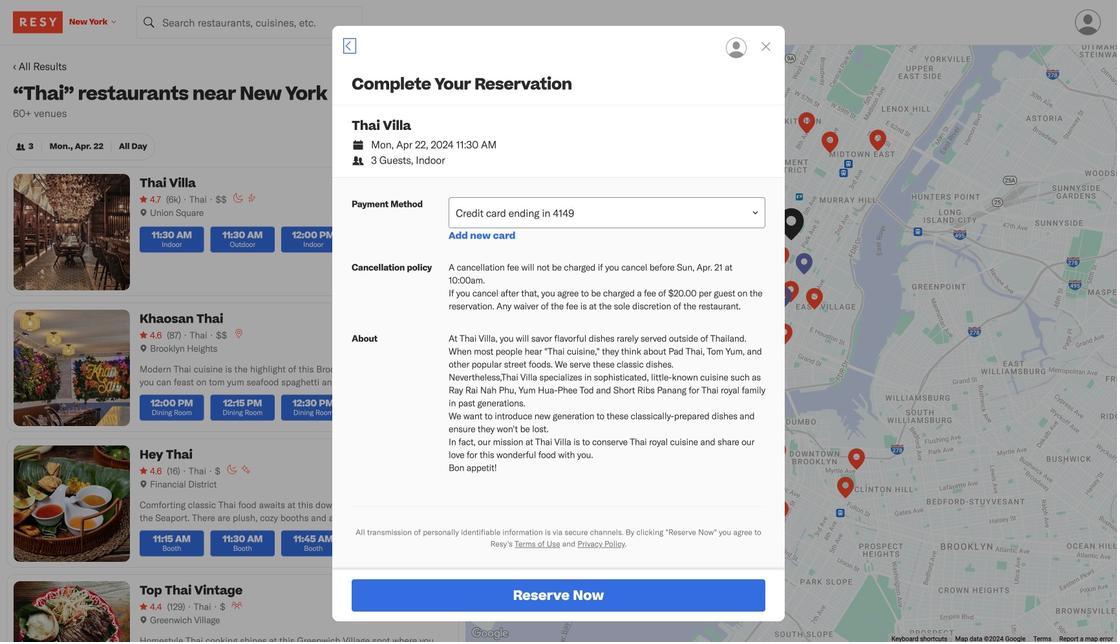 Task type: describe. For each thing, give the bounding box(es) containing it.
soothr image
[[796, 253, 813, 277]]

wayla image
[[776, 324, 793, 348]]

somtum der - east village image
[[807, 288, 823, 312]]

goog - thai cook shop image
[[697, 527, 714, 551]]

thaism image
[[772, 500, 789, 524]]

rynn image
[[783, 281, 799, 305]]

hey thai image
[[730, 377, 747, 401]]

khaosan thai image
[[770, 441, 786, 465]]

4.6 out of 5 stars image
[[140, 464, 162, 477]]

Add Hey Thai to favorites checkbox
[[433, 446, 452, 465]]

saitong thai image
[[799, 112, 816, 136]]

87 reviews element
[[167, 329, 181, 342]]

16 reviews element
[[167, 464, 180, 477]]

google image
[[469, 625, 512, 642]]

mitr thai image
[[822, 132, 839, 156]]

map region
[[466, 45, 1118, 642]]

sukh thai image
[[838, 477, 854, 501]]

thai diner image
[[764, 311, 781, 335]]



Task type: vqa. For each thing, say whether or not it's contained in the screenshot.
129 reviews element
yes



Task type: locate. For each thing, give the bounding box(es) containing it.
fish cheeks image
[[775, 287, 792, 311]]

book with resy element
[[332, 26, 785, 622]]

4.7 out of 5 stars image
[[140, 193, 161, 206]]

4.6 out of 5 stars image
[[140, 329, 162, 342]]

top thai vintage image
[[732, 265, 749, 289]]

129 reviews element
[[167, 600, 185, 613]]

climbing image
[[247, 193, 257, 203]]

pranakhon image
[[773, 246, 790, 270]]

Add Thai Villa to favorites checkbox
[[433, 174, 452, 193]]

Add Top Thai Vintage to favorites checkbox
[[433, 581, 452, 601]]

glin thai bistro image
[[849, 449, 865, 472]]

thai villa image
[[783, 220, 800, 244]]

little thai kitchen image
[[870, 130, 887, 154]]

4.4 out of 5 stars image
[[140, 600, 162, 613]]

bangkok supper club image
[[726, 220, 743, 244]]

(6k) reviews element
[[166, 193, 181, 206]]



